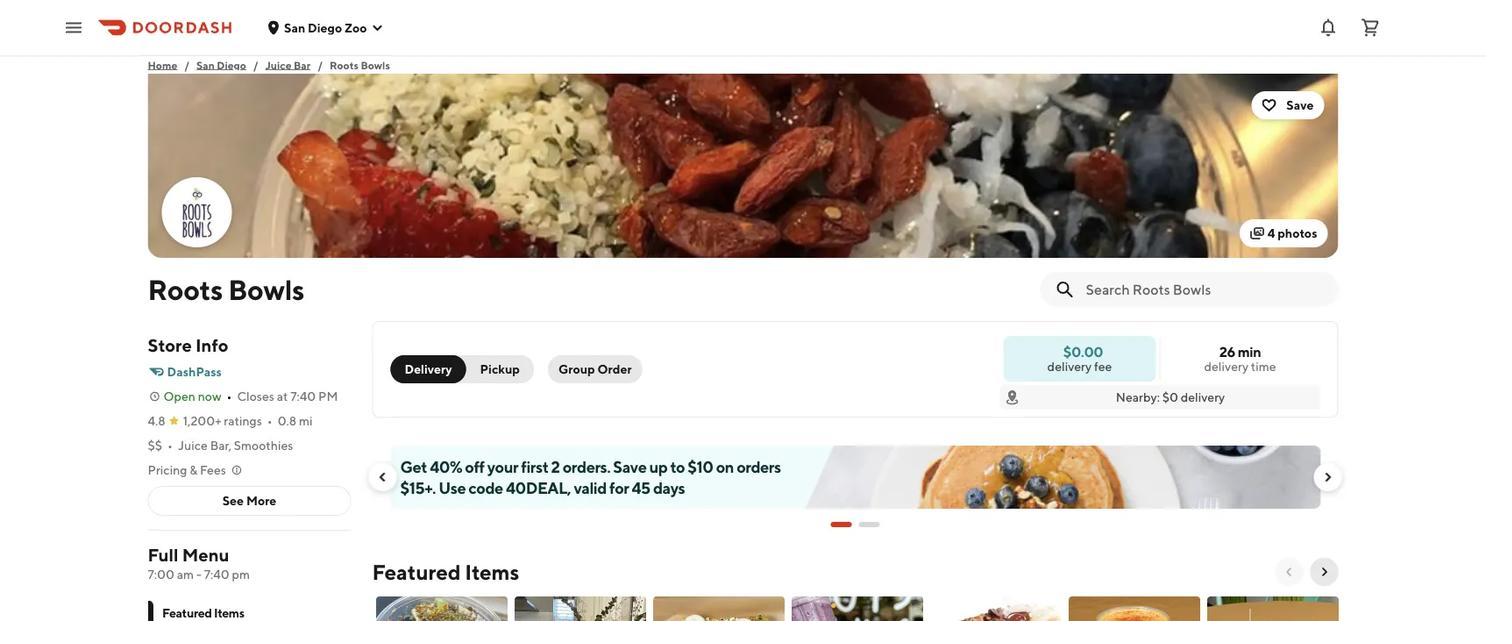 Task type: locate. For each thing, give the bounding box(es) containing it.
delivery left fee
[[1048, 359, 1092, 374]]

roots bowl image
[[514, 596, 646, 621]]

4 photos
[[1268, 226, 1318, 240]]

delivery
[[1048, 359, 1092, 374], [1205, 359, 1249, 374], [1181, 390, 1226, 404]]

7:40
[[290, 389, 316, 404], [204, 567, 230, 582]]

zoo
[[345, 20, 367, 35]]

0 horizontal spatial /
[[184, 59, 190, 71]]

/
[[184, 59, 190, 71], [253, 59, 258, 71], [318, 59, 323, 71]]

san right home link at the left top of page
[[197, 59, 215, 71]]

diego left zoo
[[308, 20, 342, 35]]

roots smoothie image
[[792, 596, 923, 621]]

1 vertical spatial 7:40
[[204, 567, 230, 582]]

0 vertical spatial roots
[[330, 59, 359, 71]]

1 horizontal spatial •
[[227, 389, 232, 404]]

2 / from the left
[[253, 59, 258, 71]]

7:40 right -
[[204, 567, 230, 582]]

0 horizontal spatial featured
[[162, 606, 211, 620]]

more
[[246, 493, 277, 508]]

san up juice bar "link"
[[284, 20, 305, 35]]

store info
[[148, 335, 229, 356]]

40%
[[430, 457, 462, 476]]

juice
[[266, 59, 292, 71], [178, 438, 208, 453]]

0 horizontal spatial items
[[214, 606, 244, 620]]

1 horizontal spatial save
[[1287, 98, 1314, 112]]

/ right bar
[[318, 59, 323, 71]]

delivery for 26
[[1205, 359, 1249, 374]]

featured items down -
[[162, 606, 244, 620]]

0 vertical spatial san
[[284, 20, 305, 35]]

4.8
[[148, 414, 165, 428]]

0 horizontal spatial bowls
[[228, 273, 305, 306]]

1 horizontal spatial juice
[[266, 59, 292, 71]]

diego left juice bar "link"
[[217, 59, 246, 71]]

roots down zoo
[[330, 59, 359, 71]]

7:40 right 'at'
[[290, 389, 316, 404]]

0 horizontal spatial save
[[613, 457, 647, 476]]

pickup
[[480, 362, 520, 376]]

code
[[469, 478, 503, 497]]

time
[[1252, 359, 1277, 374]]

orders
[[737, 457, 781, 476]]

1 vertical spatial roots
[[148, 273, 223, 306]]

items
[[465, 559, 519, 584], [214, 606, 244, 620]]

1 vertical spatial san
[[197, 59, 215, 71]]

1 horizontal spatial san
[[284, 20, 305, 35]]

featured
[[372, 559, 461, 584], [162, 606, 211, 620]]

san diego zoo
[[284, 20, 367, 35]]

1 vertical spatial •
[[267, 414, 272, 428]]

0 horizontal spatial 7:40
[[204, 567, 230, 582]]

2 horizontal spatial •
[[267, 414, 272, 428]]

2 vertical spatial •
[[168, 438, 173, 453]]

bar,
[[210, 438, 232, 453]]

1 vertical spatial bowls
[[228, 273, 305, 306]]

home
[[148, 59, 177, 71]]

delivery for nearby:
[[1181, 390, 1226, 404]]

flu buster juice image
[[1069, 596, 1200, 621]]

1 vertical spatial diego
[[217, 59, 246, 71]]

pricing & fees button
[[148, 461, 244, 479]]

1 vertical spatial juice
[[178, 438, 208, 453]]

bar
[[294, 59, 311, 71]]

bowls up info
[[228, 273, 305, 306]]

roots
[[330, 59, 359, 71], [148, 273, 223, 306]]

26
[[1220, 343, 1236, 360]]

1,200+
[[183, 414, 222, 428]]

1 vertical spatial save
[[613, 457, 647, 476]]

open menu image
[[63, 17, 84, 38]]

•
[[227, 389, 232, 404], [267, 414, 272, 428], [168, 438, 173, 453]]

roots bowls
[[148, 273, 305, 306]]

delivery inside 26 min delivery time
[[1205, 359, 1249, 374]]

see more button
[[149, 487, 350, 515]]

to
[[671, 457, 685, 476]]

1 vertical spatial items
[[214, 606, 244, 620]]

featured items
[[372, 559, 519, 584], [162, 606, 244, 620]]

featured up create your own bowl image on the left of page
[[372, 559, 461, 584]]

0 items, open order cart image
[[1361, 17, 1382, 38]]

0 horizontal spatial featured items
[[162, 606, 244, 620]]

home / san diego / juice bar / roots bowls
[[148, 59, 390, 71]]

• right now on the left
[[227, 389, 232, 404]]

save
[[1287, 98, 1314, 112], [613, 457, 647, 476]]

1 horizontal spatial 7:40
[[290, 389, 316, 404]]

next button of carousel image
[[1321, 470, 1336, 484]]

1 horizontal spatial featured
[[372, 559, 461, 584]]

off
[[465, 457, 485, 476]]

0 vertical spatial 7:40
[[290, 389, 316, 404]]

Item Search search field
[[1086, 280, 1325, 299]]

/ right home on the left top of page
[[184, 59, 190, 71]]

0 vertical spatial save
[[1287, 98, 1314, 112]]

featured down am
[[162, 606, 211, 620]]

san
[[284, 20, 305, 35], [197, 59, 215, 71]]

orders.
[[563, 457, 611, 476]]

see more
[[223, 493, 277, 508]]

0 horizontal spatial roots
[[148, 273, 223, 306]]

1 horizontal spatial items
[[465, 559, 519, 584]]

/ left juice bar "link"
[[253, 59, 258, 71]]

delivery inside $0.00 delivery fee
[[1048, 359, 1092, 374]]

order methods option group
[[391, 355, 534, 383]]

delivery right the $0
[[1181, 390, 1226, 404]]

1 horizontal spatial roots
[[330, 59, 359, 71]]

items up create your own bowl image on the left of page
[[465, 559, 519, 584]]

• closes at 7:40 pm
[[227, 389, 338, 404]]

juice left bar
[[266, 59, 292, 71]]

• left 0.8
[[267, 414, 272, 428]]

pricing
[[148, 463, 187, 477]]

delivery left time
[[1205, 359, 1249, 374]]

0 vertical spatial featured items
[[372, 559, 519, 584]]

4
[[1268, 226, 1276, 240]]

0 vertical spatial featured
[[372, 559, 461, 584]]

roots bowls image
[[148, 74, 1339, 258], [164, 179, 230, 246]]

0 vertical spatial juice
[[266, 59, 292, 71]]

bowls down zoo
[[361, 59, 390, 71]]

0.8 mi
[[278, 414, 313, 428]]

save inside save button
[[1287, 98, 1314, 112]]

items down pm
[[214, 606, 244, 620]]

delivery
[[405, 362, 452, 376]]

pm
[[318, 389, 338, 404]]

• right $$ at the bottom of the page
[[168, 438, 173, 453]]

dashpass
[[167, 364, 222, 379]]

1 horizontal spatial /
[[253, 59, 258, 71]]

select promotional banner element
[[831, 509, 880, 540]]

1 horizontal spatial bowls
[[361, 59, 390, 71]]

0 horizontal spatial juice
[[178, 438, 208, 453]]

diego
[[308, 20, 342, 35], [217, 59, 246, 71]]

2 horizontal spatial /
[[318, 59, 323, 71]]

notification bell image
[[1318, 17, 1339, 38]]

40deal,
[[506, 478, 571, 497]]

$0
[[1163, 390, 1179, 404]]

3 / from the left
[[318, 59, 323, 71]]

full
[[148, 545, 179, 565]]

up
[[650, 457, 668, 476]]

1 horizontal spatial diego
[[308, 20, 342, 35]]

45
[[632, 478, 651, 497]]

0 vertical spatial items
[[465, 559, 519, 584]]

smoothies
[[234, 438, 293, 453]]

san diego zoo button
[[267, 20, 385, 35]]

nearby: $0 delivery
[[1116, 390, 1226, 404]]

bankers hill bowl image
[[930, 596, 1062, 621]]

roots up store info
[[148, 273, 223, 306]]

for
[[610, 478, 629, 497]]

featured items up create your own bowl image on the left of page
[[372, 559, 519, 584]]

1 vertical spatial featured items
[[162, 606, 244, 620]]

0 horizontal spatial san
[[197, 59, 215, 71]]

store
[[148, 335, 192, 356]]

0 horizontal spatial diego
[[217, 59, 246, 71]]

bowls
[[361, 59, 390, 71], [228, 273, 305, 306]]

juice up the &
[[178, 438, 208, 453]]

0 horizontal spatial •
[[168, 438, 173, 453]]



Task type: vqa. For each thing, say whether or not it's contained in the screenshot.
Diego
yes



Task type: describe. For each thing, give the bounding box(es) containing it.
items inside heading
[[465, 559, 519, 584]]

group order button
[[548, 355, 643, 383]]

min
[[1238, 343, 1262, 360]]

info
[[196, 335, 229, 356]]

$0.00 delivery fee
[[1048, 343, 1113, 374]]

1,200+ ratings •
[[183, 414, 272, 428]]

0 vertical spatial diego
[[308, 20, 342, 35]]

previous button of carousel image
[[1283, 565, 1297, 579]]

on
[[716, 457, 734, 476]]

mi
[[299, 414, 313, 428]]

valid
[[574, 478, 607, 497]]

full menu 7:00 am - 7:40 pm
[[148, 545, 250, 582]]

-
[[196, 567, 202, 582]]

open now
[[164, 389, 222, 404]]

$$
[[148, 438, 162, 453]]

featured inside heading
[[372, 559, 461, 584]]

pricing & fees
[[148, 463, 226, 477]]

next button of carousel image
[[1318, 565, 1332, 579]]

Delivery radio
[[391, 355, 466, 383]]

fee
[[1095, 359, 1113, 374]]

fees
[[200, 463, 226, 477]]

ratings
[[224, 414, 262, 428]]

now
[[198, 389, 222, 404]]

club sandwich image
[[1207, 596, 1339, 621]]

4 photos button
[[1240, 219, 1329, 247]]

am
[[177, 567, 194, 582]]

at
[[277, 389, 288, 404]]

&
[[190, 463, 197, 477]]

0 vertical spatial •
[[227, 389, 232, 404]]

roots toast image
[[653, 596, 785, 621]]

use
[[439, 478, 466, 497]]

save button
[[1252, 91, 1325, 119]]

1 horizontal spatial featured items
[[372, 559, 519, 584]]

order
[[598, 362, 632, 376]]

photos
[[1278, 226, 1318, 240]]

get
[[400, 457, 427, 476]]

group order
[[559, 362, 632, 376]]

see
[[223, 493, 244, 508]]

get 40% off your first 2 orders. save up to $10 on orders $15+.  use code 40deal, valid for 45 days
[[400, 457, 781, 497]]

open
[[164, 389, 196, 404]]

featured items heading
[[372, 558, 519, 586]]

pm
[[232, 567, 250, 582]]

previous button of carousel image
[[376, 470, 390, 484]]

0.8
[[278, 414, 297, 428]]

your
[[487, 457, 519, 476]]

group
[[559, 362, 595, 376]]

1 vertical spatial featured
[[162, 606, 211, 620]]

1 / from the left
[[184, 59, 190, 71]]

menu
[[182, 545, 229, 565]]

juice bar link
[[266, 56, 311, 74]]

2
[[551, 457, 560, 476]]

$10
[[688, 457, 714, 476]]

$0.00
[[1064, 343, 1104, 360]]

7:40 inside "full menu 7:00 am - 7:40 pm"
[[204, 567, 230, 582]]

home link
[[148, 56, 177, 74]]

first
[[521, 457, 549, 476]]

0 vertical spatial bowls
[[361, 59, 390, 71]]

$15+.
[[400, 478, 436, 497]]

save inside "get 40% off your first 2 orders. save up to $10 on orders $15+.  use code 40deal, valid for 45 days"
[[613, 457, 647, 476]]

closes
[[237, 389, 274, 404]]

days
[[653, 478, 685, 497]]

san diego link
[[197, 56, 246, 74]]

create your own bowl image
[[376, 596, 507, 621]]

7:00
[[148, 567, 175, 582]]

26 min delivery time
[[1205, 343, 1277, 374]]

nearby:
[[1116, 390, 1160, 404]]

Pickup radio
[[456, 355, 534, 383]]

$$ • juice bar, smoothies
[[148, 438, 293, 453]]



